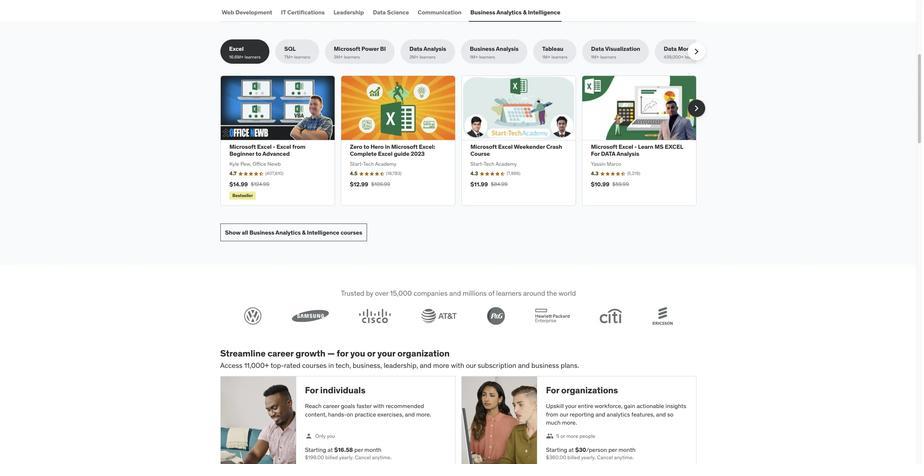 Task type: locate. For each thing, give the bounding box(es) containing it.
intelligence
[[528, 8, 561, 16], [307, 229, 339, 236]]

microsoft inside microsoft excel - learn ms excel for data analysis
[[591, 143, 618, 151]]

month right the /person
[[619, 447, 636, 454]]

business for business analytics & intelligence
[[471, 8, 496, 16]]

0 horizontal spatial at
[[328, 447, 333, 454]]

features,
[[632, 411, 655, 418]]

microsoft excel - learn ms excel for data analysis
[[591, 143, 683, 158]]

from
[[292, 143, 306, 151], [546, 411, 559, 418]]

1 horizontal spatial from
[[546, 411, 559, 418]]

by
[[366, 289, 373, 298]]

data left the science
[[373, 8, 386, 16]]

2 horizontal spatial for
[[591, 150, 600, 158]]

at inside starting at $30 /person per month $360.00 billed yearly. cancel anytime.
[[569, 447, 574, 454]]

rated
[[284, 361, 301, 370]]

month
[[365, 447, 382, 454], [619, 447, 636, 454]]

data science button
[[372, 3, 411, 21]]

0 vertical spatial in
[[385, 143, 390, 151]]

data inside button
[[373, 8, 386, 16]]

microsoft excel - learn ms excel for data analysis link
[[591, 143, 683, 158]]

1 anytime. from the left
[[372, 455, 392, 461]]

microsoft inside microsoft excel - excel from beginner to advanced
[[230, 143, 256, 151]]

volkswagen logo image
[[244, 307, 262, 325]]

in down the —
[[328, 361, 334, 370]]

1 horizontal spatial analysis
[[496, 45, 519, 52]]

1 horizontal spatial 1m+
[[542, 54, 551, 60]]

learners inside excel 16.6m+ learners
[[245, 54, 261, 60]]

cancel inside starting at $30 /person per month $360.00 billed yearly. cancel anytime.
[[597, 455, 613, 461]]

business inside business analysis 1m+ learners
[[470, 45, 495, 52]]

to right beginner
[[256, 150, 261, 158]]

our left subscription
[[466, 361, 476, 370]]

career
[[268, 348, 294, 359], [323, 403, 340, 410]]

1 horizontal spatial billed
[[568, 455, 580, 461]]

2 horizontal spatial 1m+
[[591, 54, 600, 60]]

1 month from the left
[[365, 447, 382, 454]]

career up top-
[[268, 348, 294, 359]]

0 vertical spatial our
[[466, 361, 476, 370]]

per right $16.58
[[355, 447, 363, 454]]

0 horizontal spatial career
[[268, 348, 294, 359]]

your up reporting
[[566, 403, 577, 410]]

data up 439,000+
[[664, 45, 677, 52]]

learners inside data analysis 3m+ learners
[[420, 54, 436, 60]]

0 vertical spatial courses
[[341, 229, 362, 236]]

1 vertical spatial next image
[[691, 102, 703, 114]]

1 horizontal spatial you
[[350, 348, 365, 359]]

1 horizontal spatial in
[[385, 143, 390, 151]]

small image
[[546, 433, 554, 440]]

1 horizontal spatial cancel
[[597, 455, 613, 461]]

microsoft excel - excel from beginner to advanced
[[230, 143, 306, 158]]

plans.
[[561, 361, 579, 370]]

entire
[[578, 403, 594, 410]]

at for $16.58
[[328, 447, 333, 454]]

- left learn
[[635, 143, 637, 151]]

1 1m+ from the left
[[470, 54, 478, 60]]

next image inside topic filters element
[[691, 46, 703, 58]]

1 horizontal spatial for
[[546, 385, 560, 396]]

analysis
[[424, 45, 446, 52], [496, 45, 519, 52], [617, 150, 640, 158]]

for
[[337, 348, 349, 359]]

data for data visualization 1m+ learners
[[591, 45, 604, 52]]

and down recommended
[[405, 411, 415, 418]]

0 horizontal spatial from
[[292, 143, 306, 151]]

0 horizontal spatial with
[[373, 403, 384, 410]]

2 next image from the top
[[691, 102, 703, 114]]

0 horizontal spatial for
[[305, 385, 318, 396]]

analysis inside data analysis 3m+ learners
[[424, 45, 446, 52]]

1 horizontal spatial your
[[566, 403, 577, 410]]

1 at from the left
[[328, 447, 333, 454]]

streamline career growth — for you or your organization access 11,000+ top-rated courses in tech, business, leadership, and more with our subscription and business plans.
[[220, 348, 579, 370]]

- right beginner
[[273, 143, 275, 151]]

1m+ inside data visualization 1m+ learners
[[591, 54, 600, 60]]

- for excel
[[273, 143, 275, 151]]

0 horizontal spatial month
[[365, 447, 382, 454]]

0 horizontal spatial our
[[466, 361, 476, 370]]

2 - from the left
[[635, 143, 637, 151]]

analysis inside microsoft excel - learn ms excel for data analysis
[[617, 150, 640, 158]]

more. up 5 or more people on the right bottom
[[562, 419, 577, 427]]

starting up $360.00
[[546, 447, 567, 454]]

0 horizontal spatial your
[[378, 348, 396, 359]]

from right advanced
[[292, 143, 306, 151]]

at left $16.58
[[328, 447, 333, 454]]

next image for the carousel element
[[691, 102, 703, 114]]

0 horizontal spatial per
[[355, 447, 363, 454]]

career inside "reach career goals faster with recommended content, hands-on practice exercises, and more."
[[323, 403, 340, 410]]

ericsson logo image
[[653, 307, 673, 325]]

2 yearly. from the left
[[582, 455, 596, 461]]

0 horizontal spatial -
[[273, 143, 275, 151]]

for inside microsoft excel - learn ms excel for data analysis
[[591, 150, 600, 158]]

hands-
[[328, 411, 347, 418]]

0 horizontal spatial more.
[[416, 411, 431, 418]]

1 vertical spatial your
[[566, 403, 577, 410]]

15,000
[[390, 289, 412, 298]]

you right for
[[350, 348, 365, 359]]

1 vertical spatial business
[[470, 45, 495, 52]]

excel inside zero to hero in microsoft excel: complete excel guide 2023
[[378, 150, 393, 158]]

2 month from the left
[[619, 447, 636, 454]]

data for data modeling 439,000+ learners
[[664, 45, 677, 52]]

1 horizontal spatial starting
[[546, 447, 567, 454]]

0 vertical spatial with
[[451, 361, 464, 370]]

business for business analysis 1m+ learners
[[470, 45, 495, 52]]

2 per from the left
[[609, 447, 617, 454]]

1 - from the left
[[273, 143, 275, 151]]

0 vertical spatial &
[[523, 8, 527, 16]]

web development button
[[220, 3, 274, 21]]

data
[[373, 8, 386, 16], [410, 45, 423, 52], [591, 45, 604, 52], [664, 45, 677, 52]]

learners inside business analysis 1m+ learners
[[479, 54, 495, 60]]

upskill your entire workforce, gain actionable insights from our reporting and analytics features, and so much more.
[[546, 403, 687, 427]]

1 yearly. from the left
[[339, 455, 354, 461]]

business inside button
[[471, 8, 496, 16]]

analytics inside show all business analytics & intelligence courses link
[[276, 229, 301, 236]]

0 vertical spatial next image
[[691, 46, 703, 58]]

your inside 'upskill your entire workforce, gain actionable insights from our reporting and analytics features, and so much more.'
[[566, 403, 577, 410]]

billed down $30
[[568, 455, 580, 461]]

for for for organizations
[[546, 385, 560, 396]]

at left $30
[[569, 447, 574, 454]]

0 horizontal spatial you
[[327, 433, 335, 440]]

0 horizontal spatial 3m+
[[334, 54, 343, 60]]

1 horizontal spatial &
[[523, 8, 527, 16]]

1 horizontal spatial courses
[[341, 229, 362, 236]]

1 horizontal spatial analytics
[[497, 8, 522, 16]]

cancel
[[355, 455, 371, 461], [597, 455, 613, 461]]

data for data science
[[373, 8, 386, 16]]

starting at $30 /person per month $360.00 billed yearly. cancel anytime.
[[546, 447, 636, 461]]

1 horizontal spatial anytime.
[[614, 455, 634, 461]]

microsoft excel - excel from beginner to advanced link
[[230, 143, 306, 158]]

leadership,
[[384, 361, 418, 370]]

2 billed from the left
[[568, 455, 580, 461]]

0 vertical spatial intelligence
[[528, 8, 561, 16]]

1 3m+ from the left
[[334, 54, 343, 60]]

1 horizontal spatial career
[[323, 403, 340, 410]]

anytime.
[[372, 455, 392, 461], [614, 455, 634, 461]]

0 vertical spatial analytics
[[497, 8, 522, 16]]

billed
[[325, 455, 338, 461], [568, 455, 580, 461]]

and left so
[[656, 411, 666, 418]]

science
[[387, 8, 409, 16]]

microsoft inside zero to hero in microsoft excel: complete excel guide 2023
[[391, 143, 418, 151]]

0 horizontal spatial courses
[[302, 361, 327, 370]]

0 horizontal spatial analysis
[[424, 45, 446, 52]]

2 starting from the left
[[546, 447, 567, 454]]

1m+ for business analysis
[[470, 54, 478, 60]]

2 horizontal spatial analysis
[[617, 150, 640, 158]]

0 vertical spatial your
[[378, 348, 396, 359]]

starting inside starting at $16.58 per month $199.00 billed yearly. cancel anytime.
[[305, 447, 326, 454]]

next image
[[691, 46, 703, 58], [691, 102, 703, 114]]

more. down recommended
[[416, 411, 431, 418]]

1 per from the left
[[355, 447, 363, 454]]

1 horizontal spatial 3m+
[[410, 54, 419, 60]]

our down upskill
[[560, 411, 569, 418]]

1 vertical spatial more.
[[562, 419, 577, 427]]

all
[[242, 229, 248, 236]]

&
[[523, 8, 527, 16], [302, 229, 306, 236]]

microsoft
[[334, 45, 360, 52], [230, 143, 256, 151], [391, 143, 418, 151], [471, 143, 497, 151], [591, 143, 618, 151]]

small image
[[305, 433, 312, 440]]

0 horizontal spatial 1m+
[[470, 54, 478, 60]]

career for streamline
[[268, 348, 294, 359]]

learners inside data modeling 439,000+ learners
[[685, 54, 701, 60]]

1 horizontal spatial or
[[561, 433, 565, 440]]

0 vertical spatial more
[[433, 361, 449, 370]]

subscription
[[478, 361, 517, 370]]

1 horizontal spatial our
[[560, 411, 569, 418]]

0 vertical spatial you
[[350, 348, 365, 359]]

excel inside microsoft excel - learn ms excel for data analysis
[[619, 143, 634, 151]]

for left 'data'
[[591, 150, 600, 158]]

0 horizontal spatial analytics
[[276, 229, 301, 236]]

0 horizontal spatial more
[[433, 361, 449, 370]]

0 horizontal spatial starting
[[305, 447, 326, 454]]

and inside "reach career goals faster with recommended content, hands-on practice exercises, and more."
[[405, 411, 415, 418]]

1 next image from the top
[[691, 46, 703, 58]]

you right only
[[327, 433, 335, 440]]

more
[[433, 361, 449, 370], [567, 433, 579, 440]]

- inside microsoft excel - excel from beginner to advanced
[[273, 143, 275, 151]]

analysis inside business analysis 1m+ learners
[[496, 45, 519, 52]]

3m+ inside microsoft power bi 3m+ learners
[[334, 54, 343, 60]]

microsoft for microsoft excel weekender crash course
[[471, 143, 497, 151]]

for up upskill
[[546, 385, 560, 396]]

1 cancel from the left
[[355, 455, 371, 461]]

samsung logo image
[[292, 310, 329, 323]]

1 horizontal spatial -
[[635, 143, 637, 151]]

career inside streamline career growth — for you or your organization access 11,000+ top-rated courses in tech, business, leadership, and more with our subscription and business plans.
[[268, 348, 294, 359]]

-
[[273, 143, 275, 151], [635, 143, 637, 151]]

topic filters element
[[220, 40, 713, 64]]

or inside streamline career growth — for you or your organization access 11,000+ top-rated courses in tech, business, leadership, and more with our subscription and business plans.
[[367, 348, 376, 359]]

2 anytime. from the left
[[614, 455, 634, 461]]

0 horizontal spatial or
[[367, 348, 376, 359]]

in inside zero to hero in microsoft excel: complete excel guide 2023
[[385, 143, 390, 151]]

1 horizontal spatial with
[[451, 361, 464, 370]]

/person
[[586, 447, 607, 454]]

it certifications
[[281, 8, 325, 16]]

439,000+
[[664, 54, 684, 60]]

and
[[449, 289, 461, 298], [420, 361, 432, 370], [518, 361, 530, 370], [405, 411, 415, 418], [596, 411, 606, 418], [656, 411, 666, 418]]

you inside streamline career growth — for you or your organization access 11,000+ top-rated courses in tech, business, leadership, and more with our subscription and business plans.
[[350, 348, 365, 359]]

3 1m+ from the left
[[591, 54, 600, 60]]

starting up $199.00
[[305, 447, 326, 454]]

1 vertical spatial you
[[327, 433, 335, 440]]

our inside streamline career growth — for you or your organization access 11,000+ top-rated courses in tech, business, leadership, and more with our subscription and business plans.
[[466, 361, 476, 370]]

around
[[523, 289, 545, 298]]

for up "reach"
[[305, 385, 318, 396]]

1 vertical spatial intelligence
[[307, 229, 339, 236]]

data left visualization
[[591, 45, 604, 52]]

data inside data modeling 439,000+ learners
[[664, 45, 677, 52]]

and down workforce,
[[596, 411, 606, 418]]

1 starting from the left
[[305, 447, 326, 454]]

1 horizontal spatial at
[[569, 447, 574, 454]]

career up hands-
[[323, 403, 340, 410]]

2 3m+ from the left
[[410, 54, 419, 60]]

analysis for business analysis
[[496, 45, 519, 52]]

analysis for data analysis
[[424, 45, 446, 52]]

1 vertical spatial more
[[567, 433, 579, 440]]

1 vertical spatial analytics
[[276, 229, 301, 236]]

data inside data visualization 1m+ learners
[[591, 45, 604, 52]]

billed inside starting at $16.58 per month $199.00 billed yearly. cancel anytime.
[[325, 455, 338, 461]]

tableau
[[542, 45, 564, 52]]

from up much
[[546, 411, 559, 418]]

data right bi
[[410, 45, 423, 52]]

1 vertical spatial courses
[[302, 361, 327, 370]]

yearly. down $16.58
[[339, 455, 354, 461]]

0 horizontal spatial cancel
[[355, 455, 371, 461]]

0 horizontal spatial &
[[302, 229, 306, 236]]

2 1m+ from the left
[[542, 54, 551, 60]]

learners inside microsoft power bi 3m+ learners
[[344, 54, 360, 60]]

3m+
[[334, 54, 343, 60], [410, 54, 419, 60]]

11,000+
[[244, 361, 269, 370]]

to right the zero
[[364, 143, 369, 151]]

data for data analysis 3m+ learners
[[410, 45, 423, 52]]

microsoft for microsoft excel - learn ms excel for data analysis
[[591, 143, 618, 151]]

at inside starting at $16.58 per month $199.00 billed yearly. cancel anytime.
[[328, 447, 333, 454]]

- for learn
[[635, 143, 637, 151]]

microsoft power bi 3m+ learners
[[334, 45, 386, 60]]

1 billed from the left
[[325, 455, 338, 461]]

data science
[[373, 8, 409, 16]]

or up business, at the left bottom of the page
[[367, 348, 376, 359]]

excel inside excel 16.6m+ learners
[[229, 45, 244, 52]]

data inside data analysis 3m+ learners
[[410, 45, 423, 52]]

- inside microsoft excel - learn ms excel for data analysis
[[635, 143, 637, 151]]

0 horizontal spatial billed
[[325, 455, 338, 461]]

hero
[[371, 143, 384, 151]]

analytics
[[497, 8, 522, 16], [276, 229, 301, 236]]

0 horizontal spatial yearly.
[[339, 455, 354, 461]]

1m+ inside tableau 1m+ learners
[[542, 54, 551, 60]]

1m+ for data visualization
[[591, 54, 600, 60]]

0 horizontal spatial to
[[256, 150, 261, 158]]

millions
[[463, 289, 487, 298]]

web development
[[222, 8, 272, 16]]

starting for $30
[[546, 447, 567, 454]]

1 vertical spatial career
[[323, 403, 340, 410]]

1 vertical spatial our
[[560, 411, 569, 418]]

yearly.
[[339, 455, 354, 461], [582, 455, 596, 461]]

0 vertical spatial business
[[471, 8, 496, 16]]

microsoft inside microsoft power bi 3m+ learners
[[334, 45, 360, 52]]

companies
[[414, 289, 448, 298]]

16.6m+
[[229, 54, 244, 60]]

per inside starting at $30 /person per month $360.00 billed yearly. cancel anytime.
[[609, 447, 617, 454]]

next image inside the carousel element
[[691, 102, 703, 114]]

business
[[532, 361, 559, 370]]

more down organization
[[433, 361, 449, 370]]

1m+ inside business analysis 1m+ learners
[[470, 54, 478, 60]]

on
[[347, 411, 353, 418]]

data
[[601, 150, 616, 158]]

0 vertical spatial more.
[[416, 411, 431, 418]]

ms
[[655, 143, 664, 151]]

bi
[[380, 45, 386, 52]]

microsoft for microsoft excel - excel from beginner to advanced
[[230, 143, 256, 151]]

0 vertical spatial or
[[367, 348, 376, 359]]

organizations
[[561, 385, 618, 396]]

or right 5
[[561, 433, 565, 440]]

yearly. down $30
[[582, 455, 596, 461]]

1 vertical spatial in
[[328, 361, 334, 370]]

per
[[355, 447, 363, 454], [609, 447, 617, 454]]

0 vertical spatial career
[[268, 348, 294, 359]]

your
[[378, 348, 396, 359], [566, 403, 577, 410]]

billed down $16.58
[[325, 455, 338, 461]]

faster
[[357, 403, 372, 410]]

1 horizontal spatial yearly.
[[582, 455, 596, 461]]

microsoft inside microsoft excel weekender crash course
[[471, 143, 497, 151]]

starting inside starting at $30 /person per month $360.00 billed yearly. cancel anytime.
[[546, 447, 567, 454]]

0 horizontal spatial in
[[328, 361, 334, 370]]

per right the /person
[[609, 447, 617, 454]]

1 horizontal spatial month
[[619, 447, 636, 454]]

2 cancel from the left
[[597, 455, 613, 461]]

in right hero
[[385, 143, 390, 151]]

0 vertical spatial from
[[292, 143, 306, 151]]

0 horizontal spatial anytime.
[[372, 455, 392, 461]]

courses
[[341, 229, 362, 236], [302, 361, 327, 370]]

1 horizontal spatial per
[[609, 447, 617, 454]]

1 horizontal spatial to
[[364, 143, 369, 151]]

more right 5
[[567, 433, 579, 440]]

workforce,
[[595, 403, 623, 410]]

you
[[350, 348, 365, 359], [327, 433, 335, 440]]

in inside streamline career growth — for you or your organization access 11,000+ top-rated courses in tech, business, leadership, and more with our subscription and business plans.
[[328, 361, 334, 370]]

development
[[236, 8, 272, 16]]

top-
[[271, 361, 284, 370]]

5 or more people
[[557, 433, 596, 440]]

1 horizontal spatial intelligence
[[528, 8, 561, 16]]

1 horizontal spatial more.
[[562, 419, 577, 427]]

month right $16.58
[[365, 447, 382, 454]]

to
[[364, 143, 369, 151], [256, 150, 261, 158]]

recommended
[[386, 403, 424, 410]]

1 vertical spatial with
[[373, 403, 384, 410]]

1 vertical spatial from
[[546, 411, 559, 418]]

2 at from the left
[[569, 447, 574, 454]]

your up leadership,
[[378, 348, 396, 359]]

analytics
[[607, 411, 630, 418]]



Task type: vqa. For each thing, say whether or not it's contained in the screenshot.


Task type: describe. For each thing, give the bounding box(es) containing it.
it certifications button
[[280, 3, 326, 21]]

for organizations
[[546, 385, 618, 396]]

beginner
[[230, 150, 254, 158]]

reach career goals faster with recommended content, hands-on practice exercises, and more.
[[305, 403, 431, 418]]

more. inside "reach career goals faster with recommended content, hands-on practice exercises, and more."
[[416, 411, 431, 418]]

intelligence inside button
[[528, 8, 561, 16]]

excel 16.6m+ learners
[[229, 45, 261, 60]]

excel
[[665, 143, 683, 151]]

procter & gamble logo image
[[487, 307, 505, 325]]

data visualization 1m+ learners
[[591, 45, 641, 60]]

per inside starting at $16.58 per month $199.00 billed yearly. cancel anytime.
[[355, 447, 363, 454]]

for for for individuals
[[305, 385, 318, 396]]

$16.58
[[334, 447, 353, 454]]

certifications
[[287, 8, 325, 16]]

it
[[281, 8, 286, 16]]

month inside starting at $16.58 per month $199.00 billed yearly. cancel anytime.
[[365, 447, 382, 454]]

insights
[[666, 403, 687, 410]]

communication
[[418, 8, 462, 16]]

& inside button
[[523, 8, 527, 16]]

hewlett packard enterprise logo image
[[535, 309, 570, 324]]

1 vertical spatial or
[[561, 433, 565, 440]]

streamline
[[220, 348, 266, 359]]

1 vertical spatial &
[[302, 229, 306, 236]]

data modeling 439,000+ learners
[[664, 45, 704, 60]]

upskill
[[546, 403, 564, 410]]

sql 7m+ learners
[[284, 45, 310, 60]]

people
[[580, 433, 596, 440]]

business,
[[353, 361, 382, 370]]

organization
[[398, 348, 450, 359]]

communication button
[[416, 3, 463, 21]]

our inside 'upskill your entire workforce, gain actionable insights from our reporting and analytics features, and so much more.'
[[560, 411, 569, 418]]

3m+ inside data analysis 3m+ learners
[[410, 54, 419, 60]]

analytics inside business analytics & intelligence button
[[497, 8, 522, 16]]

weekender
[[514, 143, 545, 151]]

much
[[546, 419, 561, 427]]

sql
[[284, 45, 296, 52]]

starting at $16.58 per month $199.00 billed yearly. cancel anytime.
[[305, 447, 392, 461]]

microsoft for microsoft power bi 3m+ learners
[[334, 45, 360, 52]]

reach
[[305, 403, 322, 410]]

show all business analytics & intelligence courses link
[[220, 224, 367, 242]]

citi logo image
[[600, 309, 623, 324]]

so
[[668, 411, 674, 418]]

starting for $16.58
[[305, 447, 326, 454]]

5
[[557, 433, 560, 440]]

next image for topic filters element
[[691, 46, 703, 58]]

gain
[[624, 403, 636, 410]]

microsoft excel weekender crash course
[[471, 143, 562, 158]]

course
[[471, 150, 490, 158]]

1 horizontal spatial more
[[567, 433, 579, 440]]

2023
[[411, 150, 425, 158]]

business analytics & intelligence
[[471, 8, 561, 16]]

only
[[315, 433, 326, 440]]

tech,
[[336, 361, 351, 370]]

courses inside streamline career growth — for you or your organization access 11,000+ top-rated courses in tech, business, leadership, and more with our subscription and business plans.
[[302, 361, 327, 370]]

guide
[[394, 150, 410, 158]]

—
[[327, 348, 335, 359]]

leadership button
[[332, 3, 366, 21]]

web
[[222, 8, 234, 16]]

for individuals
[[305, 385, 366, 396]]

anytime. inside starting at $16.58 per month $199.00 billed yearly. cancel anytime.
[[372, 455, 392, 461]]

trusted
[[341, 289, 364, 298]]

excel inside microsoft excel weekender crash course
[[498, 143, 513, 151]]

content,
[[305, 411, 327, 418]]

month inside starting at $30 /person per month $360.00 billed yearly. cancel anytime.
[[619, 447, 636, 454]]

zero to hero in microsoft excel: complete excel guide 2023 link
[[350, 143, 435, 158]]

$360.00
[[546, 455, 567, 461]]

cisco logo image
[[359, 309, 391, 324]]

crash
[[547, 143, 562, 151]]

data analysis 3m+ learners
[[410, 45, 446, 60]]

to inside zero to hero in microsoft excel: complete excel guide 2023
[[364, 143, 369, 151]]

goals
[[341, 403, 355, 410]]

carousel element
[[220, 76, 706, 206]]

cancel inside starting at $16.58 per month $199.00 billed yearly. cancel anytime.
[[355, 455, 371, 461]]

with inside streamline career growth — for you or your organization access 11,000+ top-rated courses in tech, business, leadership, and more with our subscription and business plans.
[[451, 361, 464, 370]]

more. inside 'upskill your entire workforce, gain actionable insights from our reporting and analytics features, and so much more.'
[[562, 419, 577, 427]]

power
[[362, 45, 379, 52]]

from inside 'upskill your entire workforce, gain actionable insights from our reporting and analytics features, and so much more.'
[[546, 411, 559, 418]]

more inside streamline career growth — for you or your organization access 11,000+ top-rated courses in tech, business, leadership, and more with our subscription and business plans.
[[433, 361, 449, 370]]

billed inside starting at $30 /person per month $360.00 billed yearly. cancel anytime.
[[568, 455, 580, 461]]

from inside microsoft excel - excel from beginner to advanced
[[292, 143, 306, 151]]

2 vertical spatial business
[[250, 229, 274, 236]]

and left millions
[[449, 289, 461, 298]]

exercises,
[[378, 411, 404, 418]]

anytime. inside starting at $30 /person per month $360.00 billed yearly. cancel anytime.
[[614, 455, 634, 461]]

advanced
[[263, 150, 290, 158]]

att&t logo image
[[421, 309, 457, 324]]

of
[[488, 289, 495, 298]]

tableau 1m+ learners
[[542, 45, 568, 60]]

growth
[[296, 348, 326, 359]]

complete
[[350, 150, 377, 158]]

modeling
[[678, 45, 704, 52]]

practice
[[355, 411, 376, 418]]

individuals
[[320, 385, 366, 396]]

learners inside tableau 1m+ learners
[[552, 54, 568, 60]]

and left business on the right bottom
[[518, 361, 530, 370]]

show all business analytics & intelligence courses
[[225, 229, 362, 236]]

and down organization
[[420, 361, 432, 370]]

$199.00
[[305, 455, 324, 461]]

your inside streamline career growth — for you or your organization access 11,000+ top-rated courses in tech, business, leadership, and more with our subscription and business plans.
[[378, 348, 396, 359]]

$30
[[576, 447, 586, 454]]

career for reach
[[323, 403, 340, 410]]

yearly. inside starting at $30 /person per month $360.00 billed yearly. cancel anytime.
[[582, 455, 596, 461]]

leadership
[[334, 8, 364, 16]]

actionable
[[637, 403, 664, 410]]

0 horizontal spatial intelligence
[[307, 229, 339, 236]]

show
[[225, 229, 241, 236]]

over
[[375, 289, 388, 298]]

yearly. inside starting at $16.58 per month $199.00 billed yearly. cancel anytime.
[[339, 455, 354, 461]]

reporting
[[570, 411, 594, 418]]

to inside microsoft excel - excel from beginner to advanced
[[256, 150, 261, 158]]

learners inside data visualization 1m+ learners
[[601, 54, 617, 60]]

learners inside "sql 7m+ learners"
[[294, 54, 310, 60]]

7m+
[[284, 54, 293, 60]]

zero to hero in microsoft excel: complete excel guide 2023
[[350, 143, 435, 158]]

with inside "reach career goals faster with recommended content, hands-on practice exercises, and more."
[[373, 403, 384, 410]]

microsoft excel weekender crash course link
[[471, 143, 562, 158]]

business analytics & intelligence button
[[469, 3, 562, 21]]

at for $30
[[569, 447, 574, 454]]



